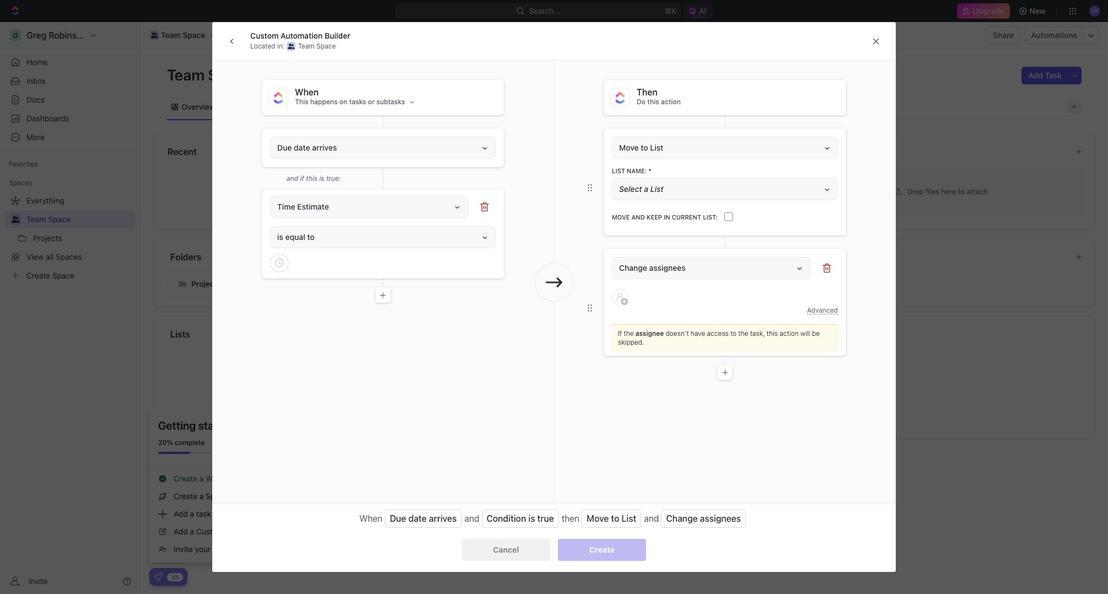 Task type: locate. For each thing, give the bounding box(es) containing it.
create for create a workspace
[[174, 474, 197, 483]]

1 horizontal spatial user group image
[[151, 33, 158, 38]]

0 vertical spatial create
[[174, 474, 197, 483]]

0 vertical spatial user group image
[[151, 33, 158, 38]]

to up 'name:'
[[641, 143, 649, 152]]

1 vertical spatial action
[[780, 329, 799, 338]]

move to list up 'name:'
[[620, 143, 664, 152]]

overview link
[[179, 99, 216, 114]]

list name: *
[[612, 167, 652, 174]]

1 vertical spatial invite
[[29, 576, 48, 586]]

in
[[664, 213, 671, 220]]

1 horizontal spatial docs
[[485, 147, 506, 157]]

move to list up create 'button'
[[587, 514, 637, 524]]

dashboards link
[[4, 110, 136, 127]]

custom automation builder
[[250, 31, 351, 40]]

add inside button
[[1029, 71, 1044, 80]]

a up create a space
[[200, 474, 204, 483]]

spaces
[[9, 179, 32, 187]]

1 vertical spatial user group image
[[288, 43, 295, 49]]

time
[[277, 202, 295, 211]]

invite inside sidebar navigation
[[29, 576, 48, 586]]

drop files here to attach
[[908, 187, 989, 196]]

1 vertical spatial untitled
[[500, 184, 528, 194]]

1 vertical spatial due
[[390, 514, 406, 524]]

date inside dropdown button
[[294, 143, 310, 152]]

add down add a task
[[174, 527, 188, 536]]

arrives
[[312, 143, 337, 152], [429, 514, 457, 524]]

move up the list name: *
[[620, 143, 639, 152]]

0 vertical spatial untitled
[[500, 167, 528, 176]]

list up create 'button'
[[622, 514, 637, 524]]

0 vertical spatial custom
[[250, 31, 279, 40]]

project
[[500, 202, 525, 211]]

0 vertical spatial assignees
[[650, 263, 686, 273]]

no lists icon. image
[[603, 343, 647, 387]]

assignees
[[650, 263, 686, 273], [700, 514, 741, 524]]

untitled link down the list name: *
[[480, 180, 769, 198]]

0 vertical spatial due
[[277, 143, 292, 152]]

1 horizontal spatial will
[[801, 329, 811, 338]]

1 vertical spatial add
[[174, 509, 188, 519]]

0 horizontal spatial custom
[[196, 527, 224, 536]]

1 untitled link from the top
[[480, 163, 769, 180]]

change assignees button
[[612, 257, 811, 279]]

this down then
[[648, 98, 660, 106]]

0 vertical spatial arrives
[[312, 143, 337, 152]]

0 vertical spatial invite
[[174, 544, 193, 554]]

a
[[644, 184, 649, 194], [200, 474, 204, 483], [200, 492, 204, 501], [190, 509, 194, 519], [190, 527, 194, 536]]

0 horizontal spatial change
[[620, 263, 648, 273]]

list left 'name:'
[[612, 167, 626, 174]]

clickup image left do
[[616, 92, 626, 104]]

true
[[538, 514, 554, 524]]

due
[[277, 143, 292, 152], [390, 514, 406, 524]]

0 horizontal spatial assignees
[[650, 263, 686, 273]]

user group image
[[151, 33, 158, 38], [288, 43, 295, 49], [11, 216, 20, 223]]

0 horizontal spatial this
[[648, 98, 660, 106]]

0 horizontal spatial user group image
[[11, 216, 20, 223]]

project 1
[[500, 202, 531, 211]]

invite for invite
[[29, 576, 48, 586]]

0 vertical spatial when
[[295, 87, 319, 97]]

items
[[307, 210, 324, 219]]

opened
[[282, 210, 305, 219]]

1 horizontal spatial custom
[[250, 31, 279, 40]]

is inside dropdown button
[[277, 232, 283, 242]]

1 vertical spatial due date arrives
[[390, 514, 457, 524]]

1 vertical spatial is
[[529, 514, 535, 524]]

0 horizontal spatial is
[[277, 232, 283, 242]]

clickup image
[[274, 92, 284, 104], [616, 92, 626, 104]]

team space
[[161, 30, 205, 40], [298, 42, 336, 50], [167, 66, 256, 84], [26, 215, 71, 224]]

advanced
[[808, 306, 839, 314]]

0 vertical spatial change assignees
[[620, 263, 686, 273]]

due inside dropdown button
[[277, 143, 292, 152]]

inbox link
[[4, 72, 136, 90]]

1 untitled from the top
[[500, 167, 528, 176]]

assignee
[[636, 329, 664, 338]]

do
[[637, 98, 646, 106]]

1 horizontal spatial date
[[409, 514, 427, 524]]

0 horizontal spatial docs
[[26, 95, 45, 104]]

1 vertical spatial custom
[[196, 527, 224, 536]]

1 horizontal spatial clickup image
[[616, 92, 626, 104]]

0 horizontal spatial action
[[661, 98, 681, 106]]

move
[[620, 143, 639, 152], [612, 213, 630, 220], [587, 514, 609, 524]]

to
[[641, 143, 649, 152], [959, 187, 965, 196], [307, 232, 315, 242], [731, 329, 737, 338], [611, 514, 620, 524]]

add a custom field
[[174, 527, 243, 536]]

builder
[[325, 31, 351, 40]]

list inside dropdown button
[[651, 184, 664, 194]]

0 horizontal spatial the
[[624, 329, 634, 338]]

clickup image left this
[[274, 92, 284, 104]]

1 horizontal spatial team space link
[[147, 29, 208, 42]]

and
[[632, 213, 645, 220], [465, 514, 480, 524], [645, 514, 659, 524]]

1 vertical spatial docs
[[485, 147, 506, 157]]

folders button
[[170, 250, 1067, 264]]

1 vertical spatial will
[[801, 329, 811, 338]]

1 vertical spatial date
[[409, 514, 427, 524]]

docs link
[[4, 91, 136, 109]]

1 horizontal spatial the
[[739, 329, 749, 338]]

1/5
[[171, 573, 179, 580]]

is equal to button
[[270, 226, 496, 248]]

custom up located
[[250, 31, 279, 40]]

select
[[620, 184, 642, 194]]

a up task
[[200, 492, 204, 501]]

list left this
[[278, 102, 291, 111]]

the inside doesn't have access to the task, this action will be skipped.
[[739, 329, 749, 338]]

0 horizontal spatial invite
[[29, 576, 48, 586]]

create button
[[558, 539, 647, 561]]

action left be
[[780, 329, 799, 338]]

to up create 'button'
[[611, 514, 620, 524]]

resources
[[804, 147, 848, 157]]

a down add a task
[[190, 527, 194, 536]]

the
[[624, 329, 634, 338], [739, 329, 749, 338]]

add for add a task
[[174, 509, 188, 519]]

0 vertical spatial is
[[277, 232, 283, 242]]

1 horizontal spatial action
[[780, 329, 799, 338]]

share
[[994, 30, 1015, 40]]

0 horizontal spatial arrives
[[312, 143, 337, 152]]

1 the from the left
[[624, 329, 634, 338]]

0 vertical spatial docs
[[26, 95, 45, 104]]

show
[[338, 210, 354, 219]]

resources button
[[804, 145, 1067, 158]]

to right equal
[[307, 232, 315, 242]]

table
[[406, 102, 425, 111]]

1 vertical spatial change
[[667, 514, 698, 524]]

space inside "tree"
[[48, 215, 71, 224]]

to inside doesn't have access to the task, this action will be skipped.
[[731, 329, 737, 338]]

1 vertical spatial when
[[360, 514, 383, 524]]

invite
[[174, 544, 193, 554], [29, 576, 48, 586]]

0 vertical spatial will
[[326, 210, 336, 219]]

action right do
[[661, 98, 681, 106]]

add left task
[[174, 509, 188, 519]]

1 vertical spatial team space link
[[26, 211, 134, 228]]

0 horizontal spatial clickup image
[[274, 92, 284, 104]]

docs
[[26, 95, 45, 104], [485, 147, 506, 157]]

create
[[174, 474, 197, 483], [174, 492, 197, 501], [590, 545, 615, 554]]

2 vertical spatial create
[[590, 545, 615, 554]]

2 the from the left
[[739, 329, 749, 338]]

move down select on the right top of page
[[612, 213, 630, 220]]

the right if
[[624, 329, 634, 338]]

untitled link
[[480, 163, 769, 180], [480, 180, 769, 198]]

add left the task
[[1029, 71, 1044, 80]]

0 vertical spatial this
[[648, 98, 660, 106]]

your
[[195, 544, 211, 554]]

is left true
[[529, 514, 535, 524]]

change assignees
[[620, 263, 686, 273], [667, 514, 741, 524]]

0 vertical spatial date
[[294, 143, 310, 152]]

2 untitled link from the top
[[480, 180, 769, 198]]

move right then
[[587, 514, 609, 524]]

2 clickup image from the left
[[616, 92, 626, 104]]

0 vertical spatial move
[[620, 143, 639, 152]]

1 vertical spatial arrives
[[429, 514, 457, 524]]

the left the task, in the right of the page
[[739, 329, 749, 338]]

to right access
[[731, 329, 737, 338]]

will
[[326, 210, 336, 219], [801, 329, 811, 338]]

1 horizontal spatial when
[[360, 514, 383, 524]]

1 vertical spatial create
[[174, 492, 197, 501]]

20% complete
[[158, 439, 205, 447]]

due date arrives inside due date arrives dropdown button
[[277, 143, 337, 152]]

a left task
[[190, 509, 194, 519]]

0 vertical spatial add
[[1029, 71, 1044, 80]]

list
[[278, 102, 291, 111], [651, 143, 664, 152], [612, 167, 626, 174], [651, 184, 664, 194], [622, 514, 637, 524]]

1 vertical spatial change assignees
[[667, 514, 741, 524]]

untitled link up select on the right top of page
[[480, 163, 769, 180]]

automation
[[281, 31, 323, 40]]

0 horizontal spatial date
[[294, 143, 310, 152]]

0 vertical spatial due date arrives
[[277, 143, 337, 152]]

0 horizontal spatial due
[[277, 143, 292, 152]]

action inside doesn't have access to the task, this action will be skipped.
[[780, 329, 799, 338]]

a right select on the right top of page
[[644, 184, 649, 194]]

2 vertical spatial add
[[174, 527, 188, 536]]

will left be
[[801, 329, 811, 338]]

add a task
[[174, 509, 211, 519]]

space
[[183, 30, 205, 40], [317, 42, 336, 50], [208, 66, 252, 84], [48, 215, 71, 224], [206, 492, 228, 501]]

clickup image for then
[[616, 92, 626, 104]]

team space inside "tree"
[[26, 215, 71, 224]]

will left show
[[326, 210, 336, 219]]

custom down task
[[196, 527, 224, 536]]

create inside 'button'
[[590, 545, 615, 554]]

projects
[[191, 279, 221, 289]]

a inside dropdown button
[[644, 184, 649, 194]]

change inside change assignees dropdown button
[[620, 263, 648, 273]]

add
[[1029, 71, 1044, 80], [174, 509, 188, 519], [174, 527, 188, 536]]

1 horizontal spatial invite
[[174, 544, 193, 554]]

team space link inside the team space "tree"
[[26, 211, 134, 228]]

0 vertical spatial change
[[620, 263, 648, 273]]

0 horizontal spatial team space link
[[26, 211, 134, 228]]

list inside "dropdown button"
[[651, 143, 664, 152]]

2 vertical spatial user group image
[[11, 216, 20, 223]]

1 vertical spatial this
[[767, 329, 778, 338]]

0 vertical spatial move to list
[[620, 143, 664, 152]]

change
[[620, 263, 648, 273], [667, 514, 698, 524]]

1 clickup image from the left
[[274, 92, 284, 104]]

1 horizontal spatial change
[[667, 514, 698, 524]]

0 horizontal spatial due date arrives
[[277, 143, 337, 152]]

date
[[294, 143, 310, 152], [409, 514, 427, 524]]

this right the task, in the right of the page
[[767, 329, 778, 338]]

overview
[[181, 102, 216, 111]]

list up *
[[651, 143, 664, 152]]

is left equal
[[277, 232, 283, 242]]

create for create
[[590, 545, 615, 554]]

add for add task
[[1029, 71, 1044, 80]]

0 horizontal spatial when
[[295, 87, 319, 97]]

will inside doesn't have access to the task, this action will be skipped.
[[801, 329, 811, 338]]

add for add a custom field
[[174, 527, 188, 536]]

tasks
[[349, 98, 366, 106]]

1 horizontal spatial assignees
[[700, 514, 741, 524]]

getting started
[[158, 419, 235, 432]]

0 vertical spatial action
[[661, 98, 681, 106]]

1 horizontal spatial this
[[767, 329, 778, 338]]

list down *
[[651, 184, 664, 194]]

or
[[368, 98, 375, 106]]

task
[[1046, 71, 1063, 80]]



Task type: describe. For each thing, give the bounding box(es) containing it.
upgrade link
[[958, 3, 1010, 19]]

2 horizontal spatial user group image
[[288, 43, 295, 49]]

add task
[[1029, 71, 1063, 80]]

recent
[[260, 210, 280, 219]]

1 horizontal spatial due date arrives
[[390, 514, 457, 524]]

complete
[[175, 439, 205, 447]]

change assignees inside dropdown button
[[620, 263, 686, 273]]

0 horizontal spatial will
[[326, 210, 336, 219]]

then
[[637, 87, 658, 97]]

clickup image for when
[[274, 92, 284, 104]]

in:
[[277, 42, 285, 50]]

add task button
[[1023, 67, 1069, 84]]

here.
[[356, 210, 372, 219]]

lists
[[170, 329, 190, 339]]

if
[[618, 329, 622, 338]]

team
[[213, 544, 231, 554]]

doesn't have access to the task, this action will be skipped.
[[618, 329, 820, 346]]

is equal to
[[277, 232, 315, 242]]

a for space
[[200, 492, 204, 501]]

docs inside docs link
[[26, 95, 45, 104]]

select a list button
[[612, 178, 839, 200]]

search...
[[529, 6, 561, 15]]

action inside then do this action
[[661, 98, 681, 106]]

arrives inside dropdown button
[[312, 143, 337, 152]]

cancel button
[[462, 539, 551, 561]]

favorites button
[[4, 158, 42, 171]]

2 untitled from the top
[[500, 184, 528, 194]]

access
[[708, 329, 729, 338]]

board link
[[234, 99, 258, 114]]

1 horizontal spatial is
[[529, 514, 535, 524]]

invite for invite your team
[[174, 544, 193, 554]]

create for create a space
[[174, 492, 197, 501]]

calendar link
[[309, 99, 345, 114]]

folders
[[170, 252, 202, 262]]

your recent opened items will show here.
[[244, 210, 372, 219]]

this inside doesn't have access to the task, this action will be skipped.
[[767, 329, 778, 338]]

lists button
[[170, 328, 1082, 341]]

this inside then do this action
[[648, 98, 660, 106]]

⌘k
[[665, 6, 677, 15]]

your
[[244, 210, 258, 219]]

team space tree
[[4, 192, 136, 285]]

located
[[250, 42, 276, 50]]

select a list
[[620, 184, 664, 194]]

projects button
[[168, 270, 347, 298]]

time estimate
[[277, 202, 329, 211]]

onboarding checklist button image
[[154, 573, 163, 581]]

home link
[[4, 54, 136, 71]]

if the assignee
[[618, 329, 664, 338]]

started
[[198, 419, 235, 432]]

1 horizontal spatial due
[[390, 514, 406, 524]]

user group image inside the team space "tree"
[[11, 216, 20, 223]]

task,
[[751, 329, 765, 338]]

1 vertical spatial move to list
[[587, 514, 637, 524]]

1 horizontal spatial arrives
[[429, 514, 457, 524]]

favorites
[[9, 160, 38, 168]]

task
[[196, 509, 211, 519]]

time estimate button
[[270, 196, 468, 218]]

move inside move to list "dropdown button"
[[620, 143, 639, 152]]

1 vertical spatial assignees
[[700, 514, 741, 524]]

doesn't
[[666, 329, 689, 338]]

to inside "dropdown button"
[[641, 143, 649, 152]]

skipped.
[[618, 338, 645, 346]]

on
[[340, 98, 348, 106]]

create a workspace
[[174, 474, 245, 483]]

this happens on tasks or subtasks
[[295, 98, 405, 106]]

current
[[672, 213, 702, 220]]

gantt
[[365, 102, 385, 111]]

move to list inside "dropdown button"
[[620, 143, 664, 152]]

move to list button
[[612, 137, 839, 159]]

onboarding checklist button element
[[154, 573, 163, 581]]

happens
[[310, 98, 338, 106]]

invite your team
[[174, 544, 231, 554]]

team inside the team space "tree"
[[26, 215, 46, 224]]

be
[[813, 329, 820, 338]]

equal
[[285, 232, 305, 242]]

a for list
[[644, 184, 649, 194]]

to inside dropdown button
[[307, 232, 315, 242]]

new button
[[1015, 2, 1053, 20]]

name:
[[627, 167, 647, 174]]

1 vertical spatial move
[[612, 213, 630, 220]]

*
[[649, 167, 652, 174]]

keep
[[647, 213, 663, 220]]

move and keep in current list:
[[612, 213, 718, 220]]

this
[[295, 98, 309, 106]]

list link
[[276, 99, 291, 114]]

1
[[527, 202, 531, 211]]

drop
[[908, 187, 924, 196]]

list:
[[703, 213, 718, 220]]

cancel
[[493, 545, 519, 554]]

condition
[[487, 514, 526, 524]]

2 vertical spatial move
[[587, 514, 609, 524]]

a for task
[[190, 509, 194, 519]]

field
[[226, 527, 243, 536]]

inbox
[[26, 76, 46, 86]]

dashboards
[[26, 114, 69, 123]]

home
[[26, 57, 48, 67]]

a for custom
[[190, 527, 194, 536]]

Move and keep in current List: checkbox
[[725, 212, 734, 221]]

calendar
[[312, 102, 345, 111]]

0 vertical spatial team space link
[[147, 29, 208, 42]]

have
[[691, 329, 706, 338]]

no recent items image
[[286, 166, 330, 210]]

getting
[[158, 419, 196, 432]]

condition is true
[[487, 514, 554, 524]]

then do this action
[[637, 87, 681, 106]]

table link
[[403, 99, 425, 114]]

files
[[926, 187, 940, 196]]

sidebar navigation
[[0, 22, 141, 594]]

recent
[[168, 147, 197, 157]]

board
[[236, 102, 258, 111]]

to right here
[[959, 187, 965, 196]]

workspace
[[206, 474, 245, 483]]

due date arrives button
[[270, 137, 496, 159]]

new
[[1030, 6, 1047, 15]]

assignees inside change assignees dropdown button
[[650, 263, 686, 273]]

a for workspace
[[200, 474, 204, 483]]



Task type: vqa. For each thing, say whether or not it's contained in the screenshot.
top more
no



